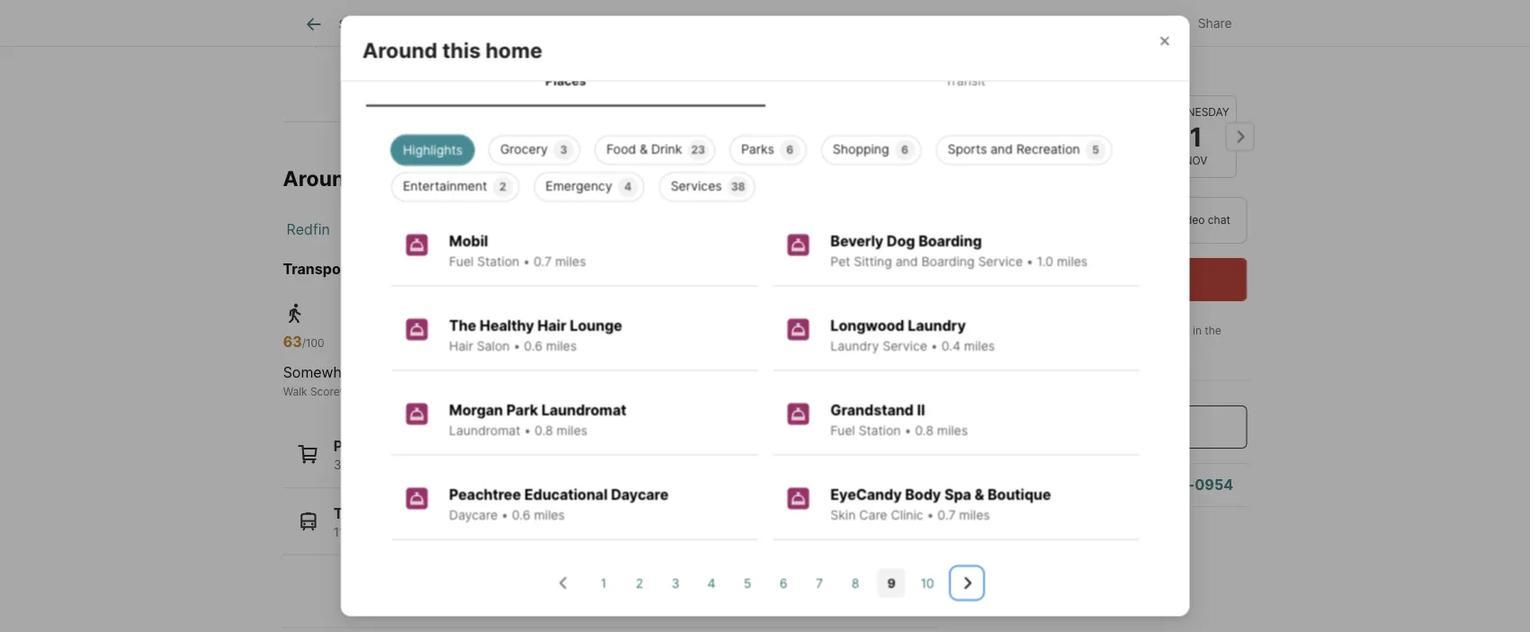 Task type: vqa. For each thing, say whether or not it's contained in the screenshot.


Task type: locate. For each thing, give the bounding box(es) containing it.
6 inside "places 3 groceries, 20 restaurants, 6 parks"
[[501, 457, 509, 473]]

1 horizontal spatial 0.8
[[915, 423, 933, 439]]

5
[[1092, 144, 1099, 157], [743, 576, 751, 591]]

longwood
[[830, 317, 904, 335]]

4 inside "list box"
[[624, 180, 631, 194]]

0 vertical spatial home
[[485, 37, 542, 63]]

5 inside button
[[743, 576, 751, 591]]

0 vertical spatial 5
[[1092, 144, 1099, 157]]

1 vertical spatial hair
[[449, 339, 473, 354]]

boarding right dog
[[918, 233, 982, 250]]

0 vertical spatial 0.6
[[524, 339, 542, 354]]

1 0.8 from the left
[[534, 423, 553, 439]]

1 horizontal spatial transit
[[945, 73, 985, 88]]

miles right st
[[555, 254, 586, 270]]

boarding
[[918, 233, 982, 250], [921, 254, 974, 270]]

30 inside in the last 30 days
[[1028, 341, 1042, 354]]

laundromat down morgan
[[449, 423, 520, 439]]

station down grandstand
[[858, 423, 901, 439]]

be up "contact"
[[783, 2, 796, 15]]

60643
[[1156, 324, 1190, 337]]

7 button
[[805, 569, 834, 598]]

38
[[731, 180, 745, 194]]

tour right go
[[999, 65, 1041, 90]]

0 vertical spatial daycare
[[611, 486, 668, 504]]

1 vertical spatial tour
[[1127, 271, 1155, 288]]

video
[[1177, 214, 1205, 227]]

• inside the grandstand ii fuel station • 0.8 miles
[[904, 423, 911, 439]]

0.8 inside the grandstand ii fuel station • 0.8 miles
[[915, 423, 933, 439]]

0 horizontal spatial laundry
[[830, 339, 879, 354]]

may
[[309, 19, 330, 32]]

1 horizontal spatial oct
[[1095, 154, 1118, 167]]

0 horizontal spatial the
[[809, 19, 826, 32]]

1 vertical spatial 4
[[707, 576, 715, 591]]

6 left parks in the left bottom of the page
[[501, 457, 509, 473]]

1 horizontal spatial 5
[[1092, 144, 1099, 157]]

around this home
[[362, 37, 542, 63], [283, 166, 463, 191]]

home down "x-out"
[[1089, 65, 1146, 90]]

5 right recreation
[[1092, 144, 1099, 157]]

1 horizontal spatial are
[[703, 2, 719, 15]]

0.8 down park on the left of page
[[534, 423, 553, 439]]

0 horizontal spatial 3
[[333, 457, 341, 473]]

and
[[374, 19, 393, 32], [990, 142, 1013, 157], [895, 254, 918, 270]]

0.6 down peachtree at the left
[[512, 508, 530, 523]]

around down endorse
[[362, 37, 437, 63]]

days
[[1045, 341, 1069, 354]]

daycare right educational
[[611, 486, 668, 504]]

0.6 inside the healthy hair lounge hair salon • 0.6 miles
[[524, 339, 542, 354]]

morgan
[[449, 402, 503, 419]]

station down mobil at the top of page
[[477, 254, 519, 270]]

1 button
[[589, 569, 618, 598]]

station inside mobil fuel station • 0.7 miles
[[477, 254, 519, 270]]

1 horizontal spatial fuel
[[830, 423, 855, 439]]

miles inside the grandstand ii fuel station • 0.8 miles
[[937, 423, 968, 439]]

2 horizontal spatial &
[[974, 486, 984, 504]]

laundromat down 'transit'
[[541, 402, 626, 419]]

fuel
[[449, 254, 473, 270], [830, 423, 855, 439]]

4 inside button
[[707, 576, 715, 591]]

not up the "search"
[[347, 2, 363, 15]]

0 horizontal spatial &
[[639, 142, 647, 157]]

list box
[[377, 128, 1154, 202]]

eligibility,
[[717, 19, 764, 32]]

this down guaranteed
[[442, 37, 480, 63]]

0.6 up good transit
[[524, 339, 542, 354]]

skin
[[830, 508, 855, 523]]

0 horizontal spatial be
[[510, 19, 523, 32]]

4 down food
[[624, 180, 631, 194]]

1
[[1189, 121, 1202, 152], [600, 576, 606, 591]]

0 vertical spatial 3
[[560, 144, 567, 157]]

0.8
[[534, 423, 553, 439], [915, 423, 933, 439]]

boarding right sitting
[[921, 254, 974, 270]]

1 vertical spatial are
[[396, 19, 412, 32]]

0 vertical spatial around this home
[[362, 37, 542, 63]]

list box inside around this home dialog
[[377, 128, 1154, 202]]

recreation
[[1016, 142, 1080, 157]]

• down grandstand
[[904, 423, 911, 439]]

oct inside 30 oct
[[1006, 154, 1029, 167]]

peachtree
[[449, 486, 521, 504]]

1 horizontal spatial 2
[[635, 576, 643, 591]]

0 horizontal spatial to
[[496, 19, 507, 32]]

score
[[310, 385, 340, 398]]

transit
[[535, 364, 579, 381]]

schools
[[797, 16, 846, 32]]

0.7 right the s
[[533, 254, 551, 270]]

1 horizontal spatial not
[[415, 19, 432, 32]]

are down or
[[396, 19, 412, 32]]

park
[[506, 402, 538, 419]]

station inside the grandstand ii fuel station • 0.8 miles
[[858, 423, 901, 439]]

3 inside "places 3 groceries, 20 restaurants, 6 parks"
[[333, 457, 341, 473]]

6 right 5 button
[[779, 576, 787, 591]]

transit up 112,
[[333, 505, 383, 522]]

transit for transit 111, 112, 115, 119, 349, ri
[[333, 505, 383, 522]]

home
[[485, 37, 542, 63], [1089, 65, 1146, 90], [406, 166, 463, 191]]

body
[[905, 486, 941, 504]]

10
[[920, 576, 934, 591]]

schedule tour button
[[966, 258, 1247, 301]]

4 right 3 button
[[707, 576, 715, 591]]

• left st
[[523, 254, 530, 270]]

1 vertical spatial to
[[496, 19, 507, 32]]

• down peachtree at the left
[[501, 508, 508, 523]]

0 horizontal spatial 0.8
[[534, 423, 553, 439]]

1 horizontal spatial daycare
[[611, 486, 668, 504]]

• left 0.4
[[931, 339, 938, 354]]

miles down spa
[[959, 508, 990, 523]]

somewhat walkable walk score ®
[[283, 364, 419, 398]]

ask
[[984, 476, 1011, 494]]

2 oct from the left
[[1095, 154, 1118, 167]]

3 button
[[661, 569, 690, 598]]

miles inside 'peachtree educational daycare daycare • 0.6 miles'
[[534, 508, 565, 523]]

/100 inside 50 /100
[[514, 337, 536, 350]]

redfin up transportation
[[287, 220, 330, 238]]

0.8 inside morgan park laundromat laundromat • 0.8 miles
[[534, 423, 553, 439]]

a inside school service boundaries are intended to be used as a reference only; they may change and are not
[[842, 2, 848, 15]]

0.8 for ii
[[915, 423, 933, 439]]

1 oct from the left
[[1006, 154, 1029, 167]]

/100 up 'somewhat'
[[302, 337, 324, 350]]

• down body
[[927, 508, 934, 523]]

• left 1.0
[[1026, 254, 1033, 270]]

1 horizontal spatial 1
[[1189, 121, 1202, 152]]

places up the groceries,
[[333, 438, 380, 455]]

8 button
[[841, 569, 870, 598]]

or
[[411, 2, 422, 15]]

miles inside mobil fuel station • 0.7 miles
[[555, 254, 586, 270]]

school down as
[[829, 19, 863, 32]]

0 vertical spatial service
[[978, 254, 1023, 270]]

sitting
[[854, 254, 892, 270]]

0.4
[[941, 339, 960, 354]]

tour via video chat list box
[[966, 197, 1247, 244]]

places inside 'tab'
[[545, 73, 586, 88]]

6
[[786, 144, 793, 157], [901, 144, 908, 157], [501, 457, 509, 473], [779, 576, 787, 591]]

2 down grocery
[[499, 180, 506, 194]]

& right spa
[[974, 486, 984, 504]]

to up "contact"
[[770, 2, 780, 15]]

1 vertical spatial places
[[333, 438, 380, 455]]

1 horizontal spatial be
[[783, 2, 796, 15]]

& inside tab
[[682, 16, 690, 32]]

are up sale & tax history
[[703, 2, 719, 15]]

fuel down grandstand
[[830, 423, 855, 439]]

miles up spa
[[937, 423, 968, 439]]

63
[[283, 333, 302, 351]]

services
[[670, 179, 722, 194]]

1 vertical spatial home
[[1089, 65, 1146, 90]]

0 vertical spatial around
[[362, 37, 437, 63]]

miles right 0.4
[[964, 339, 995, 354]]

service left 1.0
[[978, 254, 1023, 270]]

2 0.8 from the left
[[915, 423, 933, 439]]

0 vertical spatial 2
[[499, 180, 506, 194]]

0 vertical spatial be
[[783, 2, 796, 15]]

school
[[623, 19, 657, 32], [829, 19, 863, 32]]

1 horizontal spatial around
[[362, 37, 437, 63]]

1 vertical spatial a
[[1014, 476, 1023, 494]]

2 vertical spatial &
[[974, 486, 984, 504]]

1 left 2 button
[[600, 576, 606, 591]]

miles up schedule at the top right of the page
[[1057, 254, 1087, 270]]

0 horizontal spatial a
[[842, 2, 848, 15]]

0 vertical spatial transit
[[945, 73, 985, 88]]

miles down 'transit'
[[556, 423, 587, 439]]

0 vertical spatial station
[[477, 254, 519, 270]]

places inside "places 3 groceries, 20 restaurants, 6 parks"
[[333, 438, 380, 455]]

3 left the groceries,
[[333, 457, 341, 473]]

0 horizontal spatial /100
[[302, 337, 324, 350]]

enrollment
[[660, 19, 714, 32]]

tab list containing places
[[362, 55, 1168, 107]]

home down property
[[485, 37, 542, 63]]

this left entertainment
[[363, 166, 401, 191]]

1 vertical spatial 0.6
[[512, 508, 530, 523]]

0 horizontal spatial service
[[882, 339, 927, 354]]

and down dog
[[895, 254, 918, 270]]

3 left the 4 button
[[671, 576, 679, 591]]

0 vertical spatial &
[[682, 16, 690, 32]]

a right ask
[[1014, 476, 1023, 494]]

0 vertical spatial and
[[374, 19, 393, 32]]

home down highlights
[[406, 166, 463, 191]]

0 horizontal spatial 2
[[499, 180, 506, 194]]

and down endorse
[[374, 19, 393, 32]]

1 horizontal spatial 4
[[707, 576, 715, 591]]

1 vertical spatial service
[[882, 339, 927, 354]]

1 vertical spatial 2
[[635, 576, 643, 591]]

1 vertical spatial station
[[858, 423, 901, 439]]

1 horizontal spatial home
[[485, 37, 542, 63]]

sale
[[653, 16, 679, 32]]

& for food
[[639, 142, 647, 157]]

0 horizontal spatial school
[[623, 19, 657, 32]]

1 vertical spatial redfin
[[287, 220, 330, 238]]

tour inside schedule tour button
[[1127, 271, 1155, 288]]

around this home dialog
[[341, 16, 1190, 632]]

0 vertical spatial not
[[347, 2, 363, 15]]

transit inside tab
[[945, 73, 985, 88]]

1 horizontal spatial the
[[1205, 324, 1222, 337]]

salon
[[476, 339, 509, 354]]

& right food
[[639, 142, 647, 157]]

30 right sports on the right top
[[1000, 121, 1035, 152]]

1 horizontal spatial 3
[[560, 144, 567, 157]]

31
[[1092, 121, 1122, 152]]

list box containing grocery
[[377, 128, 1154, 202]]

not down redfin does not endorse or guarantee this information.
[[415, 19, 432, 32]]

• down park on the left of page
[[524, 423, 531, 439]]

places down guaranteed to be accurate. to verify school enrollment eligibility, contact the school district directly.
[[545, 73, 586, 88]]

0.8 down ii
[[915, 423, 933, 439]]

redfin up "they"
[[283, 2, 316, 15]]

and inside beverly dog boarding pet sitting and boarding service • 1.0 miles
[[895, 254, 918, 270]]

0.8 for park
[[534, 423, 553, 439]]

transit up sports on the right top
[[945, 73, 985, 88]]

as
[[827, 2, 839, 15]]

ask a question link
[[984, 476, 1088, 494]]

0 horizontal spatial 0.7
[[533, 254, 551, 270]]

0 horizontal spatial oct
[[1006, 154, 1029, 167]]

• inside 'peachtree educational daycare daycare • 0.6 miles'
[[501, 508, 508, 523]]

2
[[499, 180, 506, 194], [635, 576, 643, 591]]

0 horizontal spatial 4
[[624, 180, 631, 194]]

to
[[770, 2, 780, 15], [496, 19, 507, 32]]

miles up 'transit'
[[546, 339, 577, 354]]

1 vertical spatial laundromat
[[449, 423, 520, 439]]

fuel down mobil at the top of page
[[449, 254, 473, 270]]

tour right schedule at the top right of the page
[[1127, 271, 1155, 288]]

ask a question
[[984, 476, 1088, 494]]

1 vertical spatial around this home
[[283, 166, 463, 191]]

0 vertical spatial redfin
[[283, 2, 316, 15]]

property details
[[518, 16, 613, 32]]

and right sports on the right top
[[990, 142, 1013, 157]]

5 button
[[733, 569, 762, 598]]

bikeable
[[654, 364, 712, 381]]

service
[[978, 254, 1023, 270], [882, 339, 927, 354]]

1 horizontal spatial school
[[829, 19, 863, 32]]

laundry down longwood
[[830, 339, 879, 354]]

station
[[477, 254, 519, 270], [858, 423, 901, 439]]

be down information.
[[510, 19, 523, 32]]

0 vertical spatial 0.7
[[533, 254, 551, 270]]

service down longwood
[[882, 339, 927, 354]]

& for sale
[[682, 16, 690, 32]]

the right 'in'
[[1205, 324, 1222, 337]]

/100 down healthy
[[514, 337, 536, 350]]

0 vertical spatial fuel
[[449, 254, 473, 270]]

oct down 31
[[1095, 154, 1118, 167]]

1 vertical spatial daycare
[[449, 508, 497, 523]]

intended
[[722, 2, 767, 15]]

places tab
[[366, 59, 765, 103]]

around
[[362, 37, 437, 63], [283, 166, 358, 191]]

1 vertical spatial 5
[[743, 576, 751, 591]]

1 vertical spatial fuel
[[830, 423, 855, 439]]

2 horizontal spatial and
[[990, 142, 1013, 157]]

oct for 31
[[1095, 154, 1118, 167]]

0 horizontal spatial station
[[477, 254, 519, 270]]

• inside beverly dog boarding pet sitting and boarding service • 1.0 miles
[[1026, 254, 1033, 270]]

the inside guaranteed to be accurate. to verify school enrollment eligibility, contact the school district directly.
[[809, 19, 826, 32]]

used
[[799, 2, 824, 15]]

0 horizontal spatial daycare
[[449, 508, 497, 523]]

daycare up ri
[[449, 508, 497, 523]]

parks
[[741, 142, 774, 157]]

None button
[[977, 94, 1058, 179], [1066, 95, 1148, 178], [1155, 95, 1237, 178], [977, 94, 1058, 179], [1066, 95, 1148, 178], [1155, 95, 1237, 178]]

home inside around this home element
[[485, 37, 542, 63]]

0 horizontal spatial places
[[333, 438, 380, 455]]

0 vertical spatial 4
[[624, 180, 631, 194]]

0 vertical spatial 1
[[1189, 121, 1202, 152]]

1 horizontal spatial tour
[[1127, 271, 1155, 288]]

1 vertical spatial laundry
[[830, 339, 879, 354]]

hair right 50 /100
[[537, 317, 566, 335]]

& left tax
[[682, 16, 690, 32]]

3 up emergency
[[560, 144, 567, 157]]

0 horizontal spatial laundromat
[[449, 423, 520, 439]]

3
[[560, 144, 567, 157], [333, 457, 341, 473], [671, 576, 679, 591]]

1 horizontal spatial and
[[895, 254, 918, 270]]

transit inside transit 111, 112, 115, 119, 349, ri
[[333, 505, 383, 522]]

1 up 'nov'
[[1189, 121, 1202, 152]]

0.6 inside 'peachtree educational daycare daycare • 0.6 miles'
[[512, 508, 530, 523]]

property details tab
[[498, 3, 633, 46]]

5 right the 4 button
[[743, 576, 751, 591]]

around this home down overview
[[362, 37, 542, 63]]

0.7 down spa
[[937, 508, 955, 523]]

schools tab
[[777, 3, 866, 46]]

0 vertical spatial boarding
[[918, 233, 982, 250]]

8
[[851, 576, 859, 591]]

/100 for 50
[[514, 337, 536, 350]]

laundry up 0.4
[[907, 317, 966, 335]]

fuel inside the grandstand ii fuel station • 0.8 miles
[[830, 423, 855, 439]]

around up redfin link
[[283, 166, 358, 191]]

only;
[[903, 2, 928, 15]]

0 horizontal spatial tour
[[999, 65, 1041, 90]]

a
[[842, 2, 848, 15], [1014, 476, 1023, 494]]

1 horizontal spatial laundromat
[[541, 402, 626, 419]]

tour for schedule
[[1127, 271, 1155, 288]]

option
[[966, 197, 1097, 244]]

oct inside the 31 oct
[[1095, 154, 1118, 167]]

transportation
[[283, 260, 388, 277]]

1 /100 from the left
[[302, 337, 324, 350]]

eyecandy body spa & boutique skin care clinic • 0.7 miles
[[830, 486, 1051, 523]]

miles down educational
[[534, 508, 565, 523]]

fuel inside mobil fuel station • 0.7 miles
[[449, 254, 473, 270]]

hair down the
[[449, 339, 473, 354]]

somewhat
[[283, 364, 355, 381]]

overview tab
[[402, 3, 498, 46]]

school down service
[[623, 19, 657, 32]]

1 vertical spatial 0.7
[[937, 508, 955, 523]]

the inside in the last 30 days
[[1205, 324, 1222, 337]]

2 left 3 button
[[635, 576, 643, 591]]

1 vertical spatial &
[[639, 142, 647, 157]]

2 /100 from the left
[[514, 337, 536, 350]]

30 right "last"
[[1028, 341, 1042, 354]]

the down used
[[809, 19, 826, 32]]

transit
[[945, 73, 985, 88], [333, 505, 383, 522]]

search
[[339, 16, 382, 32]]

/100 inside 63 /100
[[302, 337, 324, 350]]

2 vertical spatial home
[[406, 166, 463, 191]]

service inside longwood laundry laundry service • 0.4 miles
[[882, 339, 927, 354]]

0 horizontal spatial 5
[[743, 576, 751, 591]]

• down healthy
[[513, 339, 520, 354]]

0 vertical spatial laundry
[[907, 317, 966, 335]]

question
[[1026, 476, 1088, 494]]

2 vertical spatial and
[[895, 254, 918, 270]]

to down information.
[[496, 19, 507, 32]]

0 vertical spatial places
[[545, 73, 586, 88]]

tab list containing search
[[283, 0, 881, 46]]

0 horizontal spatial 1
[[600, 576, 606, 591]]

around this home down highlights
[[283, 166, 463, 191]]

daycare
[[611, 486, 668, 504], [449, 508, 497, 523]]

1 horizontal spatial &
[[682, 16, 690, 32]]

1 vertical spatial around
[[283, 166, 358, 191]]

0 horizontal spatial fuel
[[449, 254, 473, 270]]

1 horizontal spatial station
[[858, 423, 901, 439]]

and inside school service boundaries are intended to be used as a reference only; they may change and are not
[[374, 19, 393, 32]]

a right as
[[842, 2, 848, 15]]

tab list
[[283, 0, 881, 46], [362, 55, 1168, 107]]

beverly
[[830, 233, 883, 250]]

0.7
[[533, 254, 551, 270], [937, 508, 955, 523]]

oct right sports on the right top
[[1006, 154, 1029, 167]]



Task type: describe. For each thing, give the bounding box(es) containing it.
to inside guaranteed to be accurate. to verify school enrollment eligibility, contact the school district directly.
[[496, 19, 507, 32]]

reference
[[851, 2, 900, 15]]

information.
[[501, 2, 562, 15]]

redfin does not endorse or guarantee this information.
[[283, 2, 562, 15]]

miles inside the healthy hair lounge hair salon • 0.6 miles
[[546, 339, 577, 354]]

111,
[[333, 524, 354, 540]]

be inside school service boundaries are intended to be used as a reference only; they may change and are not
[[783, 2, 796, 15]]

dog
[[886, 233, 915, 250]]

food & drink 23
[[606, 142, 705, 157]]

services 38
[[670, 179, 745, 194]]

go tour this home
[[966, 65, 1146, 90]]

wednesday
[[1162, 105, 1229, 119]]

sale & tax history
[[653, 16, 757, 32]]

miles inside longwood laundry laundry service • 0.4 miles
[[964, 339, 995, 354]]

& inside eyecandy body spa & boutique skin care clinic • 0.7 miles
[[974, 486, 984, 504]]

• inside eyecandy body spa & boutique skin care clinic • 0.7 miles
[[927, 508, 934, 523]]

11347
[[427, 260, 469, 277]]

service inside beverly dog boarding pet sitting and boarding service • 1.0 miles
[[978, 254, 1023, 270]]

not inside school service boundaries are intended to be used as a reference only; they may change and are not
[[415, 19, 432, 32]]

• inside morgan park laundromat laundromat • 0.8 miles
[[524, 423, 531, 439]]

redfin for redfin does not endorse or guarantee this information.
[[283, 2, 316, 15]]

favorite
[[991, 16, 1038, 31]]

healthy
[[479, 317, 534, 335]]

1 vertical spatial boarding
[[921, 254, 974, 270]]

1 horizontal spatial hair
[[537, 317, 566, 335]]

miles inside eyecandy body spa & boutique skin care clinic • 0.7 miles
[[959, 508, 990, 523]]

share
[[1198, 16, 1232, 31]]

1.0
[[1037, 254, 1053, 270]]

0 horizontal spatial home
[[406, 166, 463, 191]]

favorite button
[[950, 4, 1053, 41]]

endorse
[[366, 2, 408, 15]]

20
[[408, 457, 423, 473]]

tab list inside around this home dialog
[[362, 55, 1168, 107]]

peachtree educational daycare daycare • 0.6 miles
[[449, 486, 668, 523]]

search link
[[303, 13, 382, 35]]

0.7 inside mobil fuel station • 0.7 miles
[[533, 254, 551, 270]]

guaranteed to be accurate. to verify school enrollment eligibility, contact the school district directly.
[[283, 19, 901, 48]]

tour for go
[[999, 65, 1041, 90]]

• inside mobil fuel station • 0.7 miles
[[523, 254, 530, 270]]

school service boundaries are intended to be used as a reference only; they may change and are not
[[283, 2, 928, 32]]

this up guaranteed
[[479, 2, 498, 15]]

next image
[[1226, 122, 1255, 151]]

1 horizontal spatial a
[[1014, 476, 1023, 494]]

walk
[[283, 385, 307, 398]]

®
[[340, 385, 347, 398]]

last
[[1007, 341, 1025, 354]]

lounge
[[569, 317, 622, 335]]

3 inside button
[[671, 576, 679, 591]]

or
[[1096, 372, 1117, 389]]

115,
[[384, 524, 406, 540]]

1 horizontal spatial laundry
[[907, 317, 966, 335]]

wednesday 1 nov
[[1162, 105, 1229, 167]]

transportation near 11347 s church st
[[283, 260, 555, 277]]

1 vertical spatial and
[[990, 142, 1013, 157]]

eyecandy
[[830, 486, 902, 504]]

transit tab
[[765, 59, 1165, 103]]

beverly dog boarding pet sitting and boarding service • 1.0 miles
[[830, 233, 1087, 270]]

1 inside 1 'button'
[[600, 576, 606, 591]]

miles inside beverly dog boarding pet sitting and boarding service • 1.0 miles
[[1057, 254, 1087, 270]]

30 oct
[[1000, 121, 1035, 167]]

0954
[[1195, 476, 1234, 494]]

emergency
[[545, 179, 612, 194]]

ri
[[467, 524, 478, 540]]

9
[[887, 576, 895, 591]]

oct for 30
[[1006, 154, 1029, 167]]

7
[[816, 576, 823, 591]]

change
[[333, 19, 371, 32]]

0.7 inside eyecandy body spa & boutique skin care clinic • 0.7 miles
[[937, 508, 955, 523]]

around this home inside dialog
[[362, 37, 542, 63]]

boundaries
[[643, 2, 700, 15]]

• inside longwood laundry laundry service • 0.4 miles
[[931, 339, 938, 354]]

guarantee
[[425, 2, 476, 15]]

miles inside morgan park laundromat laundromat • 0.8 miles
[[556, 423, 587, 439]]

4 button
[[697, 569, 726, 598]]

2 inside "list box"
[[499, 180, 506, 194]]

service
[[603, 2, 640, 15]]

31 oct
[[1092, 121, 1122, 167]]

pet
[[830, 254, 850, 270]]

to inside school service boundaries are intended to be used as a reference only; they may change and are not
[[770, 2, 780, 15]]

spa
[[944, 486, 971, 504]]

in
[[1193, 324, 1202, 337]]

be inside guaranteed to be accurate. to verify school enrollment eligibility, contact the school district directly.
[[510, 19, 523, 32]]

schedule tour
[[1058, 271, 1155, 288]]

via
[[1159, 214, 1174, 227]]

10 button
[[913, 569, 942, 598]]

0 horizontal spatial hair
[[449, 339, 473, 354]]

educational
[[524, 486, 607, 504]]

st
[[540, 260, 555, 277]]

mobil fuel station • 0.7 miles
[[449, 233, 586, 270]]

places for places 3 groceries, 20 restaurants, 6 parks
[[333, 438, 380, 455]]

good transit
[[495, 364, 579, 381]]

go
[[966, 65, 994, 90]]

morgan park laundromat laundromat • 0.8 miles
[[449, 402, 626, 439]]

0 vertical spatial 30
[[1000, 121, 1035, 152]]

2 horizontal spatial home
[[1089, 65, 1146, 90]]

x-out button
[[1061, 4, 1150, 41]]

transit for transit
[[945, 73, 985, 88]]

restaurants,
[[427, 457, 498, 473]]

history
[[716, 16, 757, 32]]

around this home element
[[362, 16, 564, 63]]

349,
[[436, 524, 463, 540]]

shopping
[[833, 142, 889, 157]]

sports
[[947, 142, 987, 157]]

6 right parks
[[786, 144, 793, 157]]

0 horizontal spatial are
[[396, 19, 412, 32]]

care
[[859, 508, 887, 523]]

drink
[[651, 142, 682, 157]]

112,
[[358, 524, 380, 540]]

mobil
[[449, 233, 488, 250]]

6 right shopping
[[901, 144, 908, 157]]

this inside dialog
[[442, 37, 480, 63]]

• inside the healthy hair lounge hair salon • 0.6 miles
[[513, 339, 520, 354]]

sale & tax history tab
[[633, 3, 777, 46]]

parks
[[513, 457, 546, 473]]

clinic
[[891, 508, 923, 523]]

2 inside button
[[635, 576, 643, 591]]

guaranteed
[[435, 19, 493, 32]]

/100 for 63
[[302, 337, 324, 350]]

6 inside 'button'
[[779, 576, 787, 591]]

verify
[[592, 19, 620, 32]]

transit 111, 112, 115, 119, 349, ri
[[333, 505, 478, 540]]

63 /100
[[283, 333, 324, 351]]

0 horizontal spatial around
[[283, 166, 358, 191]]

23
[[691, 144, 705, 157]]

ii
[[917, 402, 925, 419]]

2 school from the left
[[829, 19, 863, 32]]

9 button
[[877, 569, 906, 598]]

this down x-out button
[[1046, 65, 1084, 90]]

50 /100
[[495, 333, 536, 351]]

1 school from the left
[[623, 19, 657, 32]]

schedule
[[1058, 271, 1123, 288]]

grandstand
[[830, 402, 913, 419]]

0 vertical spatial laundromat
[[541, 402, 626, 419]]

places for places
[[545, 73, 586, 88]]

redfin for redfin
[[287, 220, 330, 238]]

1 inside wednesday 1 nov
[[1189, 121, 1202, 152]]

around inside around this home element
[[362, 37, 437, 63]]

(773) 912-0954
[[1121, 476, 1234, 494]]

0 vertical spatial are
[[703, 2, 719, 15]]

chicago
[[430, 220, 486, 238]]

chat
[[1208, 214, 1231, 227]]

redfin link
[[287, 220, 330, 238]]



